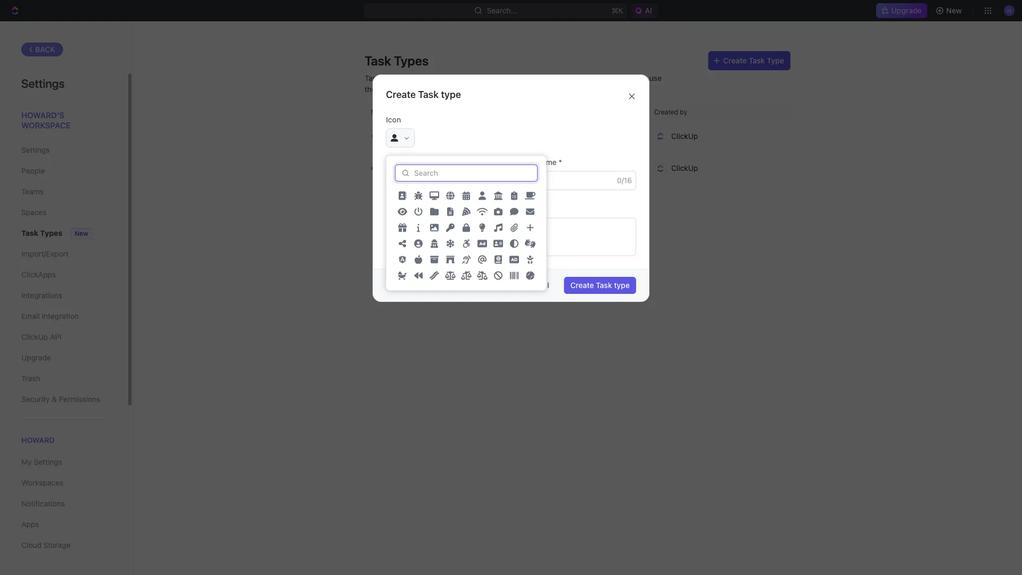 Task type: vqa. For each thing, say whether or not it's contained in the screenshot.
"Hide" within the Hide dropdown button
no



Task type: describe. For each thing, give the bounding box(es) containing it.
Describe your task type text field
[[386, 218, 636, 256]]

security & permissions link
[[21, 390, 106, 409]]

trash link
[[21, 370, 106, 388]]

hands asl interpreting image
[[525, 239, 536, 248]]

singular
[[386, 158, 415, 167]]

book atlas image
[[494, 255, 503, 264]]

workspace
[[21, 121, 71, 130]]

apps link
[[21, 516, 106, 534]]

howard
[[21, 436, 55, 445]]

0 horizontal spatial create
[[386, 88, 416, 100]]

pizza slice image
[[462, 207, 471, 216]]

email integration link
[[21, 307, 106, 325]]

paperclip image
[[510, 223, 519, 232]]

2 vertical spatial create
[[571, 281, 594, 290]]

plural name *
[[516, 158, 562, 167]]

create task type
[[724, 56, 785, 65]]

angular image
[[398, 255, 407, 264]]

teams link
[[21, 183, 106, 201]]

scale balanced image
[[445, 271, 456, 280]]

email integration
[[21, 312, 79, 321]]

clickup for task
[[672, 132, 698, 140]]

import/export link
[[21, 245, 106, 263]]

plus image
[[526, 223, 535, 232]]

2 vertical spatial settings
[[34, 458, 62, 467]]

settings link
[[21, 141, 106, 159]]

scale unbalanced flip image
[[477, 271, 488, 280]]

clickup api link
[[21, 328, 106, 346]]

gift image
[[398, 223, 407, 232]]

email
[[21, 312, 40, 321]]

type inside create task type button
[[614, 281, 630, 290]]

anything
[[442, 74, 471, 82]]

created
[[655, 108, 679, 116]]

0 vertical spatial upgrade
[[892, 6, 922, 15]]

apple whole image
[[414, 255, 423, 264]]

notifications link
[[21, 495, 106, 513]]

notifications
[[21, 499, 65, 508]]

rectangle ad image
[[478, 239, 487, 248]]

task inside settings element
[[21, 229, 38, 238]]

api
[[50, 333, 62, 341]]

new inside button
[[947, 6, 962, 15]]

workspaces link
[[21, 474, 106, 492]]

new inside settings element
[[75, 230, 88, 237]]

clickapps link
[[21, 266, 106, 284]]

lock image
[[462, 223, 471, 232]]

baby image
[[526, 255, 535, 264]]

and
[[575, 74, 588, 82]]

0/16 for singular name *
[[488, 176, 503, 185]]

my settings link
[[21, 453, 106, 471]]

spaces link
[[21, 203, 106, 222]]

1 tasks from the left
[[365, 74, 384, 82]]

⌘k
[[612, 6, 623, 15]]

names
[[551, 74, 573, 82]]

back
[[35, 45, 55, 54]]

barcode image
[[510, 271, 519, 280]]

customers,
[[455, 85, 495, 93]]

new button
[[932, 2, 969, 19]]

invoices,
[[525, 85, 555, 93]]

by
[[680, 108, 688, 116]]

eye image
[[398, 207, 407, 216]]

2 tasks from the left
[[619, 74, 639, 82]]

user image
[[478, 191, 487, 200]]

spaces
[[21, 208, 47, 217]]

import/export
[[21, 250, 69, 258]]

avatar options list
[[395, 188, 538, 364]]

circle half stroke image
[[510, 239, 519, 248]]

scale unbalanced image
[[461, 271, 472, 280]]

0 vertical spatial create task type
[[386, 88, 461, 100]]

ear listen image
[[462, 255, 471, 264]]

info image
[[414, 223, 423, 232]]

1 horizontal spatial types
[[394, 53, 429, 68]]

them
[[365, 85, 382, 93]]

music image
[[494, 223, 503, 232]]

type
[[767, 56, 785, 65]]

created by
[[655, 108, 688, 116]]

security
[[21, 395, 50, 404]]

can
[[386, 74, 399, 82]]

workspaces
[[21, 479, 63, 487]]

clickup for milestone
[[672, 164, 698, 173]]

clickup.
[[481, 74, 510, 82]]

integrations link
[[21, 287, 106, 305]]

comment image
[[510, 207, 519, 216]]

bacon image
[[430, 271, 439, 280]]

clickup api
[[21, 333, 62, 341]]

0 vertical spatial upgrade link
[[877, 3, 928, 18]]

* for plural name *
[[559, 158, 562, 167]]

search...
[[487, 6, 517, 15]]

address card image
[[494, 239, 503, 248]]

0/16 for plural name *
[[617, 176, 632, 185]]



Task type: locate. For each thing, give the bounding box(es) containing it.
0 vertical spatial settings
[[21, 76, 65, 90]]

cancel button
[[519, 277, 556, 294]]

tasks up them on the left of page
[[365, 74, 384, 82]]

upgrade
[[892, 6, 922, 15], [21, 353, 51, 362]]

create task type inside button
[[571, 281, 630, 290]]

1 horizontal spatial upgrade link
[[877, 3, 928, 18]]

create task type
[[386, 88, 461, 100], [571, 281, 630, 290]]

accessible icon image
[[462, 239, 471, 248]]

plural
[[516, 158, 536, 167]]

description
[[386, 205, 427, 214]]

upgrade down the clickup api on the bottom left of the page
[[21, 353, 51, 362]]

1 horizontal spatial task types
[[365, 53, 429, 68]]

1 vertical spatial create
[[386, 88, 416, 100]]

box archive image
[[430, 255, 439, 264]]

1 horizontal spatial for
[[430, 74, 440, 82]]

upgrade inside settings element
[[21, 353, 51, 362]]

cloud
[[21, 541, 41, 550]]

audio description image
[[510, 255, 519, 264]]

types up import/export
[[40, 229, 62, 238]]

trash
[[21, 374, 40, 383]]

upgrade link
[[877, 3, 928, 18], [21, 349, 106, 367]]

2 0/16 from the left
[[617, 176, 632, 185]]

create down be
[[386, 88, 416, 100]]

to
[[641, 74, 648, 82]]

1 vertical spatial task types
[[21, 229, 62, 238]]

0 horizontal spatial types
[[40, 229, 62, 238]]

people,
[[497, 85, 523, 93]]

task
[[365, 53, 391, 68], [749, 56, 765, 65], [418, 88, 439, 100], [388, 131, 404, 140], [21, 229, 38, 238], [596, 281, 612, 290]]

howard's
[[21, 110, 64, 120]]

1 horizontal spatial *
[[559, 158, 562, 167]]

&
[[52, 395, 57, 404]]

like
[[419, 85, 431, 93]]

teams
[[21, 187, 44, 196]]

lightbulb image
[[478, 223, 487, 232]]

types up be
[[394, 53, 429, 68]]

1 name from the left
[[417, 158, 436, 167]]

1 horizontal spatial new
[[947, 6, 962, 15]]

permissions
[[59, 395, 100, 404]]

2 name from the left
[[538, 158, 557, 167]]

Search text field
[[414, 169, 534, 177]]

0 vertical spatial task types
[[365, 53, 429, 68]]

1 horizontal spatial create
[[571, 281, 594, 290]]

0 horizontal spatial for
[[384, 85, 394, 93]]

task types up import/export
[[21, 229, 62, 238]]

0 vertical spatial for
[[430, 74, 440, 82]]

1 vertical spatial type
[[614, 281, 630, 290]]

0 horizontal spatial upgrade
[[21, 353, 51, 362]]

1 horizontal spatial 0/16
[[617, 176, 632, 185]]

storage
[[43, 541, 70, 550]]

1 * from the left
[[438, 158, 442, 167]]

integration
[[42, 312, 79, 321]]

type
[[441, 88, 461, 100], [614, 281, 630, 290]]

singular name *
[[386, 158, 442, 167]]

landmark image
[[494, 191, 503, 200]]

bug image
[[414, 191, 423, 200]]

1 horizontal spatial name
[[538, 158, 557, 167]]

2 horizontal spatial create
[[724, 56, 747, 65]]

1 vertical spatial for
[[384, 85, 394, 93]]

things
[[396, 85, 417, 93]]

icons
[[590, 74, 608, 82]]

cloud storage
[[21, 541, 70, 550]]

snowflake image
[[446, 239, 455, 248]]

camera image
[[494, 207, 503, 216]]

people link
[[21, 162, 106, 180]]

settings up people
[[21, 146, 50, 154]]

0 vertical spatial new
[[947, 6, 962, 15]]

image image
[[430, 223, 439, 232]]

0 vertical spatial type
[[441, 88, 461, 100]]

(default)
[[406, 132, 432, 140]]

for
[[430, 74, 440, 82], [384, 85, 394, 93]]

share nodes image
[[398, 239, 407, 248]]

0 horizontal spatial upgrade link
[[21, 349, 106, 367]]

0/16
[[488, 176, 503, 185], [617, 176, 632, 185]]

key image
[[446, 223, 455, 232]]

globe image
[[446, 191, 455, 200]]

used
[[411, 74, 428, 82]]

in
[[473, 74, 479, 82]]

my settings
[[21, 458, 62, 467]]

1 horizontal spatial tasks
[[619, 74, 639, 82]]

types inside settings element
[[40, 229, 62, 238]]

apps
[[21, 520, 39, 529]]

cancel
[[525, 281, 549, 290]]

tasks can be used for anything in clickup. customize names and icons of tasks to use them for things like epics, customers, people, invoices, 1on1s.
[[365, 74, 662, 93]]

0 horizontal spatial new
[[75, 230, 88, 237]]

wifi image
[[477, 207, 488, 216]]

1on1s.
[[557, 85, 578, 93]]

clickapps
[[21, 270, 56, 279]]

envelope image
[[526, 207, 535, 216]]

task (default)
[[388, 131, 432, 140]]

2 * from the left
[[559, 158, 562, 167]]

0 horizontal spatial create task type
[[386, 88, 461, 100]]

be
[[401, 74, 409, 82]]

upgrade left new button at the right
[[892, 6, 922, 15]]

0 horizontal spatial name
[[417, 158, 436, 167]]

0 vertical spatial create
[[724, 56, 747, 65]]

file lines image
[[446, 207, 455, 216]]

new
[[947, 6, 962, 15], [75, 230, 88, 237]]

security & permissions
[[21, 395, 100, 404]]

icon
[[386, 115, 401, 124]]

name right plural
[[538, 158, 557, 167]]

user secret image
[[430, 239, 439, 248]]

Person field
[[386, 171, 507, 190]]

for up epics,
[[430, 74, 440, 82]]

my
[[21, 458, 32, 467]]

settings element
[[0, 21, 133, 575]]

clickup
[[672, 132, 698, 140], [672, 164, 698, 173], [21, 333, 48, 341]]

1 vertical spatial settings
[[21, 146, 50, 154]]

customize
[[512, 74, 549, 82]]

types
[[394, 53, 429, 68], [40, 229, 62, 238]]

name for singular
[[417, 158, 436, 167]]

create
[[724, 56, 747, 65], [386, 88, 416, 100], [571, 281, 594, 290]]

1 vertical spatial create task type
[[571, 281, 630, 290]]

at image
[[478, 255, 487, 264]]

desktop image
[[430, 191, 439, 200]]

settings up howard's
[[21, 76, 65, 90]]

settings right 'my'
[[34, 458, 62, 467]]

backward image
[[414, 271, 423, 280]]

1 horizontal spatial upgrade
[[892, 6, 922, 15]]

0 vertical spatial clickup
[[672, 132, 698, 140]]

tasks
[[365, 74, 384, 82], [619, 74, 639, 82]]

name for plural
[[538, 158, 557, 167]]

1 0/16 from the left
[[488, 176, 503, 185]]

0 horizontal spatial *
[[438, 158, 442, 167]]

power off image
[[414, 207, 423, 216]]

name
[[417, 158, 436, 167], [538, 158, 557, 167]]

create task type button
[[709, 51, 791, 70]]

1 horizontal spatial type
[[614, 281, 630, 290]]

people
[[21, 166, 45, 175]]

* for singular name *
[[438, 158, 442, 167]]

use
[[650, 74, 662, 82]]

* up the people field
[[559, 158, 562, 167]]

create right cancel at the right of the page
[[571, 281, 594, 290]]

0 vertical spatial types
[[394, 53, 429, 68]]

task types up can
[[365, 53, 429, 68]]

1 vertical spatial upgrade
[[21, 353, 51, 362]]

epics,
[[433, 85, 453, 93]]

mug saucer image
[[525, 191, 536, 200]]

back link
[[21, 43, 63, 56]]

1 vertical spatial types
[[40, 229, 62, 238]]

baseball image
[[526, 271, 535, 280]]

1 vertical spatial clickup
[[672, 164, 698, 173]]

clipboard list image
[[510, 191, 519, 200]]

howard's workspace
[[21, 110, 71, 130]]

user large image
[[391, 134, 398, 142]]

circle user image
[[414, 239, 423, 248]]

2 vertical spatial clickup
[[21, 333, 48, 341]]

integrations
[[21, 291, 62, 300]]

upgrade link down clickup api link
[[21, 349, 106, 367]]

cloud storage link
[[21, 536, 106, 555]]

*
[[438, 158, 442, 167], [559, 158, 562, 167]]

ban image
[[494, 271, 503, 280]]

baby carriage image
[[398, 271, 407, 280]]

* up person field
[[438, 158, 442, 167]]

name right singular
[[417, 158, 436, 167]]

0 horizontal spatial 0/16
[[488, 176, 503, 185]]

archway image
[[446, 255, 455, 264]]

0 horizontal spatial type
[[441, 88, 461, 100]]

1 vertical spatial new
[[75, 230, 88, 237]]

create left type
[[724, 56, 747, 65]]

tasks left to
[[619, 74, 639, 82]]

milestone
[[388, 164, 423, 173]]

0 horizontal spatial tasks
[[365, 74, 384, 82]]

calendar days image
[[462, 191, 471, 200]]

task types inside settings element
[[21, 229, 62, 238]]

0 horizontal spatial task types
[[21, 229, 62, 238]]

address book image
[[398, 191, 407, 200]]

clickup inside settings element
[[21, 333, 48, 341]]

settings
[[21, 76, 65, 90], [21, 146, 50, 154], [34, 458, 62, 467]]

create task type button
[[564, 277, 636, 294]]

folder image
[[430, 207, 439, 216]]

upgrade link left new button at the right
[[877, 3, 928, 18]]

of
[[610, 74, 617, 82]]

1 horizontal spatial create task type
[[571, 281, 630, 290]]

1 vertical spatial upgrade link
[[21, 349, 106, 367]]

People field
[[516, 171, 636, 190]]

name
[[371, 108, 389, 116]]

for down can
[[384, 85, 394, 93]]



